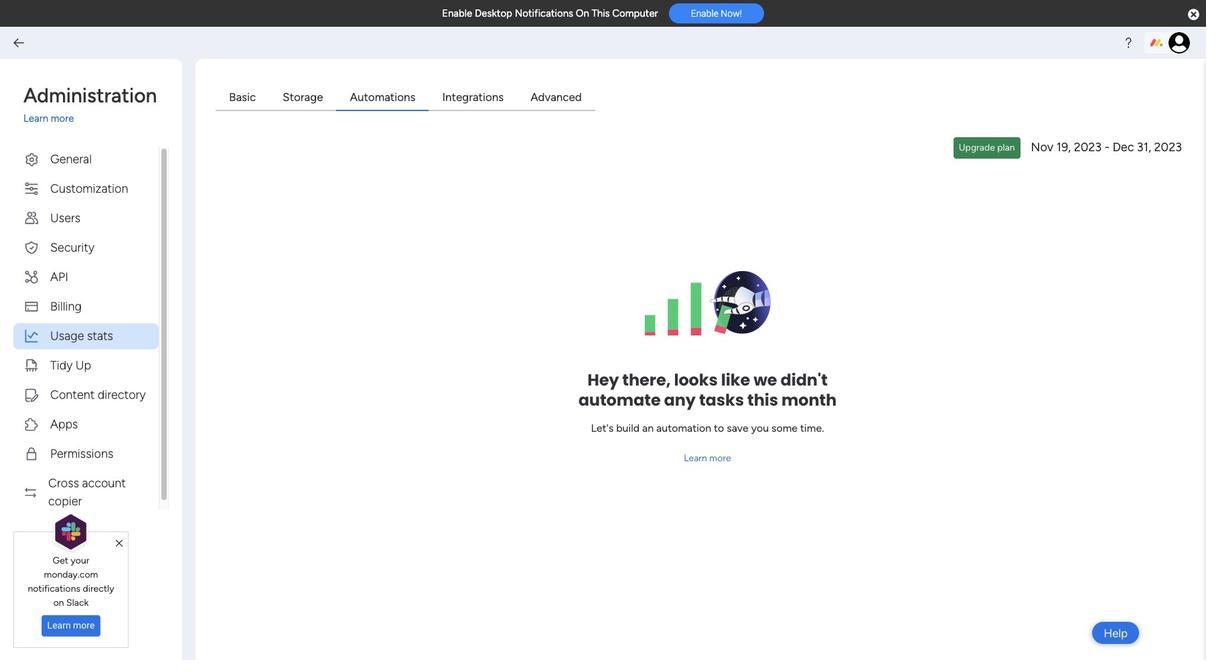 Task type: vqa. For each thing, say whether or not it's contained in the screenshot.
Content
yes



Task type: describe. For each thing, give the bounding box(es) containing it.
slack
[[66, 598, 89, 609]]

now!
[[721, 8, 742, 19]]

basic
[[229, 90, 256, 104]]

tidy
[[50, 358, 73, 373]]

api button
[[13, 264, 159, 290]]

usage stats button
[[13, 323, 159, 349]]

on
[[576, 7, 589, 19]]

nov 19, 2023 - dec 31, 2023
[[1031, 140, 1182, 155]]

on
[[53, 598, 64, 609]]

0 horizontal spatial learn more link
[[23, 111, 169, 126]]

cross account copier
[[48, 476, 126, 509]]

1 horizontal spatial learn more
[[684, 453, 731, 464]]

enable for enable desktop notifications on this computer
[[442, 7, 473, 19]]

advanced
[[531, 90, 582, 104]]

copier
[[48, 494, 82, 509]]

tasks
[[699, 389, 744, 412]]

learn inside administration learn more
[[23, 113, 48, 125]]

looks
[[674, 369, 718, 391]]

administration learn more
[[23, 84, 157, 125]]

administration
[[23, 84, 157, 108]]

let's
[[591, 422, 614, 435]]

tidy up
[[50, 358, 91, 373]]

permissions button
[[13, 441, 159, 467]]

content directory
[[50, 388, 146, 402]]

dapulse x slim image
[[116, 538, 123, 550]]

general button
[[13, 146, 159, 173]]

security
[[50, 240, 95, 255]]

computer
[[613, 7, 658, 19]]

upgrade
[[959, 142, 995, 153]]

19,
[[1057, 140, 1071, 155]]

storage
[[283, 90, 323, 104]]

notifications
[[28, 583, 80, 595]]

2 2023 from the left
[[1155, 140, 1182, 155]]

didn't
[[781, 369, 828, 391]]

usage stats
[[50, 329, 113, 343]]

there,
[[623, 369, 671, 391]]

automations
[[350, 90, 416, 104]]

dec
[[1113, 140, 1135, 155]]

nov
[[1031, 140, 1054, 155]]

you
[[751, 422, 769, 435]]

learn more inside learn more button
[[47, 621, 95, 631]]

1 vertical spatial more
[[710, 453, 731, 464]]

basic link
[[216, 86, 269, 111]]

integrations link
[[429, 86, 517, 111]]

automate
[[579, 389, 661, 412]]

enable now!
[[691, 8, 742, 19]]

storage link
[[269, 86, 337, 111]]

users button
[[13, 205, 159, 231]]

hey there, looks like we didn't automate any tasks this month
[[579, 369, 837, 412]]

we
[[754, 369, 778, 391]]

security button
[[13, 235, 159, 261]]

up
[[76, 358, 91, 373]]

notifications
[[515, 7, 574, 19]]

directly
[[83, 583, 114, 595]]

this
[[592, 7, 610, 19]]

enable for enable now!
[[691, 8, 719, 19]]

customization button
[[13, 176, 159, 202]]

customization
[[50, 181, 128, 196]]

integrations
[[442, 90, 504, 104]]

content
[[50, 388, 95, 402]]



Task type: locate. For each thing, give the bounding box(es) containing it.
build
[[616, 422, 640, 435]]

any
[[664, 389, 696, 412]]

enable
[[442, 7, 473, 19], [691, 8, 719, 19]]

0 vertical spatial more
[[51, 113, 74, 125]]

learn more link
[[23, 111, 169, 126], [684, 452, 731, 466]]

cross
[[48, 476, 79, 491]]

get your monday.com notifications directly on slack
[[28, 555, 114, 609]]

more inside administration learn more
[[51, 113, 74, 125]]

monday.com
[[44, 569, 98, 581]]

learn down on in the bottom of the page
[[47, 621, 71, 631]]

0 horizontal spatial 2023
[[1074, 140, 1102, 155]]

let's build an automation to save you some time.
[[591, 422, 824, 435]]

1 horizontal spatial 2023
[[1155, 140, 1182, 155]]

2023 right the "31,"
[[1155, 140, 1182, 155]]

permissions
[[50, 447, 113, 461]]

1 horizontal spatial enable
[[691, 8, 719, 19]]

more
[[51, 113, 74, 125], [710, 453, 731, 464], [73, 621, 95, 631]]

dapulse close image
[[1189, 8, 1200, 21]]

like
[[721, 369, 750, 391]]

learn more down slack
[[47, 621, 95, 631]]

more down to
[[710, 453, 731, 464]]

0 horizontal spatial learn more
[[47, 621, 95, 631]]

more down slack
[[73, 621, 95, 631]]

help button
[[1093, 622, 1140, 645]]

0 horizontal spatial enable
[[442, 7, 473, 19]]

learn down the automation
[[684, 453, 707, 464]]

stats
[[87, 329, 113, 343]]

general
[[50, 152, 92, 166]]

31,
[[1137, 140, 1152, 155]]

your
[[71, 555, 89, 567]]

month
[[782, 389, 837, 412]]

learn more down let's build an automation to save you some time. on the bottom of the page
[[684, 453, 731, 464]]

0 vertical spatial learn more
[[684, 453, 731, 464]]

billing
[[50, 299, 82, 314]]

2 vertical spatial more
[[73, 621, 95, 631]]

kendall parks image
[[1169, 32, 1191, 54]]

automation
[[657, 422, 712, 435]]

apps button
[[13, 412, 159, 438]]

automations link
[[337, 86, 429, 111]]

0 vertical spatial learn more link
[[23, 111, 169, 126]]

learn more link down let's build an automation to save you some time. on the bottom of the page
[[684, 452, 731, 466]]

learn more
[[684, 453, 731, 464], [47, 621, 95, 631]]

2023 left -
[[1074, 140, 1102, 155]]

save
[[727, 422, 749, 435]]

tidy up button
[[13, 353, 159, 379]]

api
[[50, 270, 68, 284]]

1 2023 from the left
[[1074, 140, 1102, 155]]

get
[[53, 555, 68, 567]]

learn inside button
[[47, 621, 71, 631]]

users
[[50, 211, 80, 225]]

learn
[[23, 113, 48, 125], [684, 453, 707, 464], [47, 621, 71, 631]]

enable left desktop on the left of the page
[[442, 7, 473, 19]]

account
[[82, 476, 126, 491]]

learn more button
[[41, 616, 101, 637]]

more down administration
[[51, 113, 74, 125]]

directory
[[98, 388, 146, 402]]

-
[[1105, 140, 1110, 155]]

some
[[772, 422, 798, 435]]

help image
[[1122, 36, 1136, 50]]

time.
[[801, 422, 824, 435]]

enable left now!
[[691, 8, 719, 19]]

advanced link
[[517, 86, 595, 111]]

2 vertical spatial learn
[[47, 621, 71, 631]]

enable desktop notifications on this computer
[[442, 7, 658, 19]]

content directory button
[[13, 382, 159, 408]]

more inside button
[[73, 621, 95, 631]]

0 vertical spatial learn
[[23, 113, 48, 125]]

learn more link down administration
[[23, 111, 169, 126]]

this
[[748, 389, 779, 412]]

an
[[643, 422, 654, 435]]

plan
[[998, 142, 1015, 153]]

learn down administration
[[23, 113, 48, 125]]

1 horizontal spatial learn more link
[[684, 452, 731, 466]]

back to workspace image
[[12, 36, 25, 50]]

1 vertical spatial learn
[[684, 453, 707, 464]]

upgrade plan
[[959, 142, 1015, 153]]

1 vertical spatial learn more link
[[684, 452, 731, 466]]

apps
[[50, 417, 78, 432]]

enable now! button
[[669, 4, 764, 24]]

usage
[[50, 329, 84, 343]]

cross account copier button
[[13, 471, 159, 515]]

enable inside button
[[691, 8, 719, 19]]

upgrade plan button
[[954, 137, 1021, 158]]

to
[[714, 422, 724, 435]]

billing button
[[13, 294, 159, 320]]

desktop
[[475, 7, 513, 19]]

help
[[1104, 627, 1128, 640]]

1 vertical spatial learn more
[[47, 621, 95, 631]]

hey
[[588, 369, 619, 391]]



